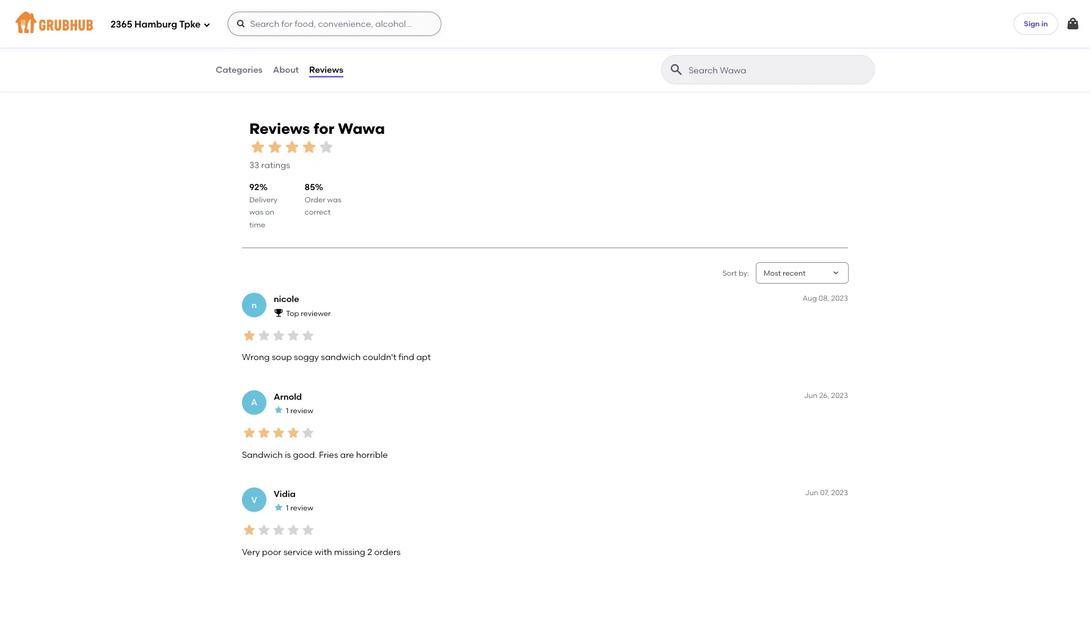 Task type: vqa. For each thing, say whether or not it's contained in the screenshot.
Reviews button
yes



Task type: locate. For each thing, give the bounding box(es) containing it.
2 mi from the left
[[468, 53, 477, 62]]

n
[[252, 300, 257, 310]]

0 vertical spatial wawa
[[233, 11, 264, 23]]

0 horizontal spatial 20–30
[[233, 42, 254, 51]]

1 vertical spatial was
[[249, 208, 264, 217]]

20–30
[[233, 42, 254, 51], [670, 42, 691, 51]]

apt
[[417, 352, 431, 362]]

2023
[[832, 294, 849, 302], [832, 391, 849, 400], [832, 488, 849, 497]]

1 horizontal spatial mi
[[468, 53, 477, 62]]

1.96
[[670, 53, 682, 62]]

1 horizontal spatial min
[[473, 42, 486, 51]]

20–30 up 4.15
[[233, 42, 254, 51]]

a
[[251, 397, 258, 408]]

1 vertical spatial jun
[[805, 488, 819, 497]]

2 vertical spatial 2023
[[832, 488, 849, 497]]

reviewer
[[301, 309, 331, 317]]

0 horizontal spatial mi
[[248, 53, 257, 62]]

reviews inside button
[[309, 64, 343, 75]]

jun 26, 2023
[[804, 391, 849, 400]]

reviews for reviews for wawa
[[249, 120, 310, 138]]

sort
[[723, 268, 737, 277]]

reviews
[[309, 64, 343, 75], [249, 120, 310, 138]]

ratings for 59 ratings
[[610, 55, 639, 66]]

33 ratings
[[249, 160, 290, 170]]

1 2023 from the top
[[832, 294, 849, 302]]

recent
[[783, 268, 806, 277]]

top reviewer
[[286, 309, 331, 317]]

0 vertical spatial reviews
[[309, 64, 343, 75]]

was inside 85 order was correct
[[327, 195, 341, 204]]

very poor service with missing 2 orders
[[242, 546, 401, 557]]

2 horizontal spatial min
[[693, 42, 706, 51]]

jun
[[804, 391, 818, 400], [805, 488, 819, 497]]

2023 right 08,
[[832, 294, 849, 302]]

20–30 inside the 20–30 min 4.15 mi
[[233, 42, 254, 51]]

wrong
[[242, 352, 270, 362]]

min for 59 ratings
[[473, 42, 486, 51]]

4.99
[[451, 53, 466, 62]]

ratings right 53
[[829, 55, 858, 66]]

time
[[249, 220, 265, 229]]

svg image right in
[[1066, 17, 1081, 31]]

3 2023 from the top
[[832, 488, 849, 497]]

0 vertical spatial review
[[291, 406, 313, 415]]

1 review down vidia
[[286, 503, 313, 512]]

ratings for 33 ratings
[[261, 160, 290, 170]]

2 review from the top
[[291, 503, 313, 512]]

0 vertical spatial jun
[[804, 391, 818, 400]]

ratings right 59 on the right
[[610, 55, 639, 66]]

20–30 inside 20–30 min 1.96 mi
[[670, 42, 691, 51]]

20–30 min 1.96 mi
[[670, 42, 706, 62]]

trophy icon image
[[274, 308, 284, 318]]

sort by:
[[723, 268, 749, 277]]

1 review
[[286, 406, 313, 415], [286, 503, 313, 512]]

mi inside '15–25 min 4.99 mi'
[[468, 53, 477, 62]]

0 horizontal spatial was
[[249, 208, 264, 217]]

1 1 from the top
[[286, 406, 289, 415]]

1 for arnold
[[286, 406, 289, 415]]

min inside '15–25 min 4.99 mi'
[[473, 42, 486, 51]]

categories button
[[215, 48, 263, 92]]

53
[[817, 55, 827, 66]]

sign
[[1025, 19, 1040, 28]]

by:
[[739, 268, 749, 277]]

svg image left bagels
[[236, 19, 246, 29]]

26,
[[820, 391, 830, 400]]

1 min from the left
[[256, 42, 269, 51]]

reviews button
[[309, 48, 344, 92]]

was for 85
[[327, 195, 341, 204]]

1 horizontal spatial wawa
[[338, 120, 385, 138]]

was up time
[[249, 208, 264, 217]]

was
[[327, 195, 341, 204], [249, 208, 264, 217]]

1 vertical spatial wawa
[[338, 120, 385, 138]]

1 horizontal spatial 20–30
[[670, 42, 691, 51]]

orders
[[374, 546, 401, 557]]

jun left 07,
[[805, 488, 819, 497]]

min for 48 ratings
[[256, 42, 269, 51]]

2023 right 07,
[[832, 488, 849, 497]]

review down vidia
[[291, 503, 313, 512]]

1 horizontal spatial was
[[327, 195, 341, 204]]

mi inside the 20–30 min 4.15 mi
[[248, 53, 257, 62]]

star icon image
[[372, 42, 382, 52], [382, 42, 391, 52], [391, 42, 401, 52], [401, 42, 411, 52], [401, 42, 411, 52], [411, 42, 421, 52], [590, 42, 600, 52], [600, 42, 610, 52], [610, 42, 620, 52], [620, 42, 629, 52], [629, 42, 639, 52], [629, 42, 639, 52], [809, 42, 819, 52], [819, 42, 828, 52], [828, 42, 838, 52], [838, 42, 848, 52], [848, 42, 858, 52], [848, 42, 858, 52], [249, 139, 267, 156], [267, 139, 284, 156], [284, 139, 301, 156], [301, 139, 318, 156], [318, 139, 335, 156], [242, 328, 257, 343], [257, 328, 271, 343], [271, 328, 286, 343], [286, 328, 301, 343], [301, 328, 315, 343], [274, 405, 284, 415], [242, 425, 257, 440], [257, 425, 271, 440], [271, 425, 286, 440], [286, 425, 301, 440], [301, 425, 315, 440], [274, 502, 284, 512], [242, 523, 257, 537], [257, 523, 271, 537], [271, 523, 286, 537], [286, 523, 301, 537], [301, 523, 315, 537]]

mi inside 20–30 min 1.96 mi
[[685, 53, 694, 62]]

wawa link
[[233, 10, 421, 24]]

mi
[[248, 53, 257, 62], [468, 53, 477, 62], [685, 53, 694, 62]]

sandwich
[[242, 449, 283, 460]]

was inside 92 delivery was on time
[[249, 208, 264, 217]]

1
[[286, 406, 289, 415], [286, 503, 289, 512]]

ratings
[[392, 55, 421, 66], [610, 55, 639, 66], [829, 55, 858, 66], [261, 160, 290, 170]]

ratings for 53 ratings
[[829, 55, 858, 66]]

1 vertical spatial 1
[[286, 503, 289, 512]]

min
[[256, 42, 269, 51], [473, 42, 486, 51], [693, 42, 706, 51]]

2023 right 26,
[[832, 391, 849, 400]]

1 vertical spatial reviews
[[249, 120, 310, 138]]

good.
[[293, 449, 317, 460]]

is
[[285, 449, 291, 460]]

mi right 1.96
[[685, 53, 694, 62]]

0 horizontal spatial min
[[256, 42, 269, 51]]

0 vertical spatial 2023
[[832, 294, 849, 302]]

1 vertical spatial 1 review
[[286, 503, 313, 512]]

hamburg
[[135, 19, 177, 30]]

0 vertical spatial 1 review
[[286, 406, 313, 415]]

1 vertical spatial review
[[291, 503, 313, 512]]

2 1 from the top
[[286, 503, 289, 512]]

2 min from the left
[[473, 42, 486, 51]]

85
[[305, 182, 315, 192]]

nicole
[[274, 294, 299, 304]]

ratings for 48 ratings
[[392, 55, 421, 66]]

mi right 4.15
[[248, 53, 257, 62]]

svg image
[[203, 21, 211, 28]]

review down arnold
[[291, 406, 313, 415]]

1 20–30 from the left
[[233, 42, 254, 51]]

0 horizontal spatial wawa
[[233, 11, 264, 23]]

very
[[242, 546, 260, 557]]

1 horizontal spatial svg image
[[1066, 17, 1081, 31]]

1 down vidia
[[286, 503, 289, 512]]

min inside the 20–30 min 4.15 mi
[[256, 42, 269, 51]]

sandwich is good.  fries are horrible
[[242, 449, 388, 460]]

reviews right about
[[309, 64, 343, 75]]

1 review for arnold
[[286, 406, 313, 415]]

0 vertical spatial 1
[[286, 406, 289, 415]]

jun left 26,
[[804, 391, 818, 400]]

in
[[1042, 19, 1048, 28]]

3 min from the left
[[693, 42, 706, 51]]

poor
[[262, 546, 282, 557]]

1 vertical spatial 2023
[[832, 391, 849, 400]]

ratings right 48
[[392, 55, 421, 66]]

2 20–30 from the left
[[670, 42, 691, 51]]

review
[[291, 406, 313, 415], [291, 503, 313, 512]]

reviews up the 33 ratings
[[249, 120, 310, 138]]

min inside 20–30 min 1.96 mi
[[693, 42, 706, 51]]

07,
[[821, 488, 830, 497]]

wawa inside "link"
[[233, 11, 264, 23]]

was for 92
[[249, 208, 264, 217]]

33
[[249, 160, 259, 170]]

48 ratings
[[380, 55, 421, 66]]

1 1 review from the top
[[286, 406, 313, 415]]

2 horizontal spatial mi
[[685, 53, 694, 62]]

tpke
[[179, 19, 201, 30]]

1 review from the top
[[291, 406, 313, 415]]

1 mi from the left
[[248, 53, 257, 62]]

arnold
[[274, 391, 302, 402]]

2 1 review from the top
[[286, 503, 313, 512]]

Sort by: field
[[764, 268, 806, 278]]

1 down arnold
[[286, 406, 289, 415]]

0 vertical spatial was
[[327, 195, 341, 204]]

wawa up subscription pass icon
[[233, 11, 264, 23]]

soup
[[272, 352, 292, 362]]

svg image
[[1066, 17, 1081, 31], [236, 19, 246, 29]]

ratings right 33
[[261, 160, 290, 170]]

aug 08, 2023
[[803, 294, 849, 302]]

was right order
[[327, 195, 341, 204]]

20–30 up 1.96
[[670, 42, 691, 51]]

mi right 4.99
[[468, 53, 477, 62]]

wawa
[[233, 11, 264, 23], [338, 120, 385, 138]]

92
[[249, 182, 259, 192]]

3 mi from the left
[[685, 53, 694, 62]]

20–30 for 48 ratings
[[233, 42, 254, 51]]

reviews for wawa
[[249, 120, 385, 138]]

1 review down arnold
[[286, 406, 313, 415]]

92 delivery was on time
[[249, 182, 278, 229]]

wawa right the for
[[338, 120, 385, 138]]



Task type: describe. For each thing, give the bounding box(es) containing it.
mi for 48 ratings
[[248, 53, 257, 62]]

about button
[[272, 48, 300, 92]]

main navigation navigation
[[0, 0, 1091, 48]]

for
[[314, 120, 334, 138]]

couldn't
[[363, 352, 397, 362]]

soggy
[[294, 352, 319, 362]]

15–25 min 4.99 mi
[[451, 42, 486, 62]]

subscription pass image
[[233, 27, 245, 36]]

most
[[764, 268, 781, 277]]

53 ratings
[[817, 55, 858, 66]]

08,
[[819, 294, 830, 302]]

2023 for apt
[[832, 294, 849, 302]]

vidia
[[274, 488, 296, 499]]

2365 hamburg tpke
[[111, 19, 201, 30]]

missing
[[334, 546, 366, 557]]

about
[[273, 64, 299, 75]]

2023 for orders
[[832, 488, 849, 497]]

85 order was correct
[[305, 182, 341, 217]]

59
[[598, 55, 608, 66]]

review for arnold
[[291, 406, 313, 415]]

bagels
[[250, 27, 274, 36]]

jun 07, 2023
[[805, 488, 849, 497]]

2
[[368, 546, 372, 557]]

on
[[265, 208, 274, 217]]

2365
[[111, 19, 132, 30]]

top
[[286, 309, 299, 317]]

jun for very poor service with missing 2 orders
[[805, 488, 819, 497]]

sandwich
[[321, 352, 361, 362]]

fries
[[319, 449, 338, 460]]

most recent
[[764, 268, 806, 277]]

v
[[251, 495, 257, 505]]

aug
[[803, 294, 817, 302]]

are
[[340, 449, 354, 460]]

reviews for reviews
[[309, 64, 343, 75]]

1 review for vidia
[[286, 503, 313, 512]]

wrong soup soggy sandwich couldn't find apt
[[242, 352, 431, 362]]

20–30 for 53 ratings
[[670, 42, 691, 51]]

4.15
[[233, 53, 246, 62]]

find
[[399, 352, 415, 362]]

Search Wawa search field
[[688, 64, 871, 76]]

magnifying glass icon image
[[669, 62, 684, 77]]

with
[[315, 546, 332, 557]]

delivery
[[249, 195, 278, 204]]

order
[[305, 195, 326, 204]]

review for vidia
[[291, 503, 313, 512]]

horrible
[[356, 449, 388, 460]]

caret down icon image
[[831, 268, 841, 278]]

48
[[380, 55, 390, 66]]

59 ratings
[[598, 55, 639, 66]]

sign in
[[1025, 19, 1048, 28]]

service
[[284, 546, 313, 557]]

2 2023 from the top
[[832, 391, 849, 400]]

0 horizontal spatial svg image
[[236, 19, 246, 29]]

15–25
[[451, 42, 471, 51]]

categories
[[216, 64, 263, 75]]

min for 53 ratings
[[693, 42, 706, 51]]

mi for 53 ratings
[[685, 53, 694, 62]]

jun for sandwich is good.  fries are horrible
[[804, 391, 818, 400]]

20–30 min 4.15 mi
[[233, 42, 269, 62]]

Search for food, convenience, alcohol... search field
[[228, 12, 442, 36]]

sign in button
[[1014, 13, 1059, 35]]

1 for vidia
[[286, 503, 289, 512]]

mi for 59 ratings
[[468, 53, 477, 62]]

correct
[[305, 208, 331, 217]]



